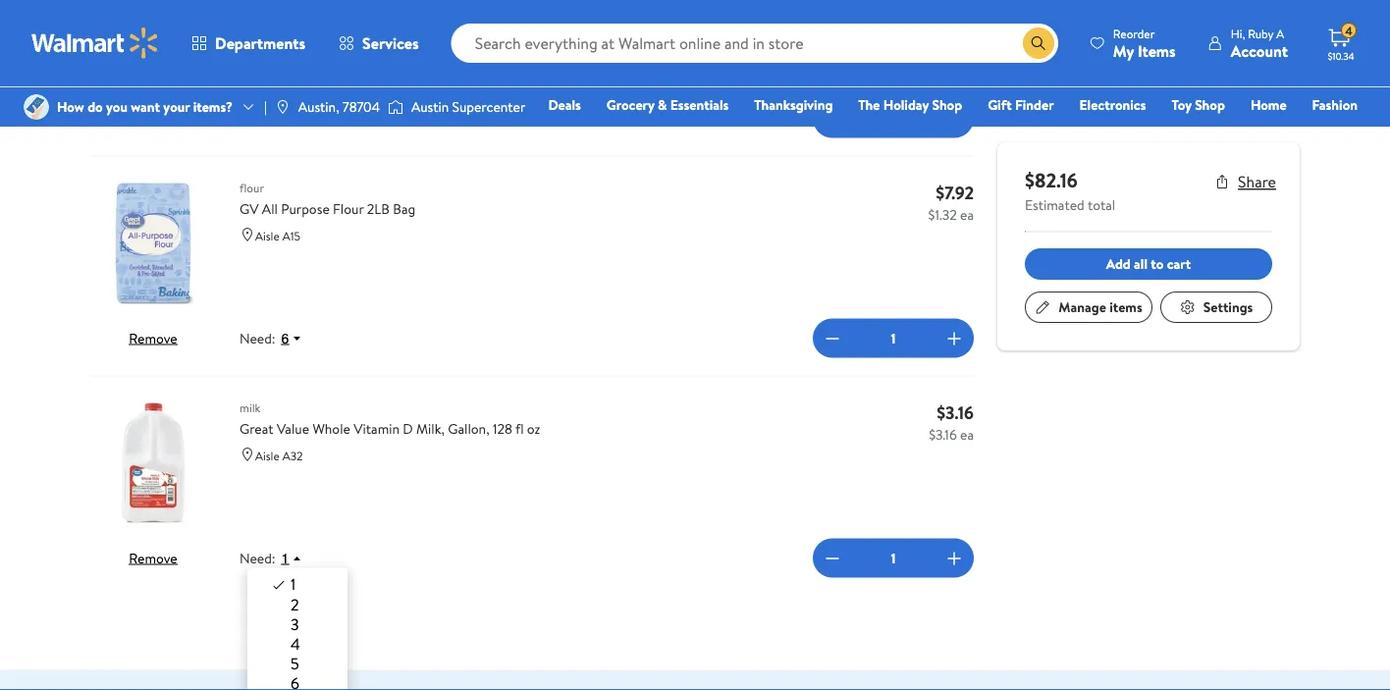 Task type: describe. For each thing, give the bounding box(es) containing it.
1, selected option
[[271, 573, 340, 595]]

4 inside the need: list box
[[291, 633, 300, 654]]

manage
[[1059, 298, 1107, 317]]

$7.92
[[936, 180, 974, 205]]

2
[[291, 594, 299, 615]]

supercenter
[[452, 97, 526, 116]]

1 need: from the top
[[240, 109, 276, 128]]

your
[[163, 97, 190, 116]]

account
[[1231, 40, 1288, 61]]

fl
[[515, 419, 524, 438]]

6
[[281, 330, 289, 346]]

gift finder
[[988, 95, 1054, 114]]

78704
[[343, 97, 380, 116]]

1 remove button from the top
[[129, 108, 177, 128]]

the holiday shop link
[[850, 94, 971, 115]]

one debit link
[[1199, 122, 1283, 143]]

milk,
[[416, 419, 445, 438]]

total
[[1088, 195, 1116, 215]]

aisle a15
[[255, 227, 301, 244]]

1 for decrease quantity great value pure granulated sugar, 4 lb, current quantity 1 image
[[891, 109, 896, 128]]

remove for $3.16
[[129, 548, 177, 568]]

vitamin
[[354, 419, 400, 438]]

Search search field
[[451, 24, 1058, 63]]

increase quantity great value pure granulated sugar, 4 lb, current quantity 1 image
[[943, 106, 966, 130]]

reorder
[[1113, 25, 1155, 42]]

6 option
[[271, 675, 340, 690]]

2lb
[[367, 199, 390, 218]]

3
[[291, 613, 299, 635]]

my
[[1113, 40, 1134, 61]]

one debit
[[1208, 123, 1274, 142]]

&
[[658, 95, 667, 114]]

austin, 78704
[[298, 97, 380, 116]]

austin supercenter
[[411, 97, 526, 116]]

d
[[403, 419, 413, 438]]

need: for $3.16
[[240, 549, 276, 568]]

departments button
[[175, 20, 322, 67]]

great
[[240, 419, 274, 438]]

1 for decrease quantity great value whole vitamin d milk, gallon, 128 fl oz, current quantity 1 image
[[891, 549, 896, 568]]

electronics link
[[1071, 94, 1155, 115]]

|
[[264, 97, 267, 116]]

walmart+ link
[[1291, 122, 1367, 143]]

services
[[362, 32, 419, 54]]

items
[[1138, 40, 1176, 61]]

the holiday shop
[[859, 95, 963, 114]]

value
[[277, 419, 309, 438]]

remove for $7.92
[[129, 328, 177, 348]]

decrease quantity gv all purpose flour 2lb bag, current quantity 1 image
[[821, 326, 845, 350]]

gift
[[988, 95, 1012, 114]]

3 option
[[271, 613, 340, 635]]

1 horizontal spatial 4
[[1346, 22, 1353, 39]]

to
[[1151, 254, 1164, 273]]

1 inside the need: list box
[[291, 573, 296, 595]]

share
[[1238, 171, 1277, 192]]

reorder my items
[[1113, 25, 1176, 61]]

home link
[[1242, 94, 1296, 115]]

2 3 4 5
[[291, 594, 300, 674]]

milk great value whole vitamin d milk, gallon, 128 fl oz
[[240, 399, 541, 438]]

purpose
[[281, 199, 330, 218]]

gv all purpose flour 2lb bag link
[[240, 199, 901, 219]]

grocery
[[607, 95, 655, 114]]

add
[[1107, 254, 1131, 273]]

services button
[[322, 20, 436, 67]]

all
[[1134, 254, 1148, 273]]

deals link
[[540, 94, 590, 115]]

finder
[[1015, 95, 1054, 114]]

increase quantity great value whole vitamin d milk, gallon, 128 fl oz, current quantity 1 image
[[943, 546, 966, 570]]

gv
[[240, 199, 259, 218]]

fashion link
[[1304, 94, 1367, 115]]

6 button
[[276, 329, 311, 347]]

 image for austin, 78704
[[275, 99, 291, 115]]

1 shop from the left
[[932, 95, 963, 114]]

settings button
[[1161, 292, 1273, 323]]

ea for $3.16
[[960, 425, 974, 444]]

flour gv all purpose flour 2lb bag
[[240, 179, 416, 218]]



Task type: locate. For each thing, give the bounding box(es) containing it.
all
[[262, 199, 278, 218]]

a32
[[283, 447, 303, 464]]

1 vertical spatial aisle
[[255, 447, 280, 464]]

one
[[1208, 123, 1237, 142]]

do
[[88, 97, 103, 116]]

manage items
[[1059, 298, 1143, 317]]

128
[[493, 419, 512, 438]]

4
[[1346, 22, 1353, 39], [291, 633, 300, 654]]

austin,
[[298, 97, 339, 116]]

1 horizontal spatial  image
[[388, 97, 404, 117]]

1 vertical spatial remove button
[[129, 328, 177, 348]]

1 ea from the top
[[960, 205, 974, 224]]

home
[[1251, 95, 1287, 114]]

decrease quantity great value whole vitamin d milk, gallon, 128 fl oz, current quantity 1 image
[[821, 546, 845, 570]]

increase quantity gv all purpose flour 2lb bag, current quantity 1 image
[[943, 326, 966, 350]]

$1.32
[[929, 205, 957, 224]]

1 aisle from the top
[[255, 227, 280, 244]]

1 remove from the top
[[129, 108, 177, 128]]

gift finder link
[[979, 94, 1063, 115]]

1 down "1" popup button
[[291, 573, 296, 595]]

1 right decrease quantity great value whole vitamin d milk, gallon, 128 fl oz, current quantity 1 image
[[891, 549, 896, 568]]

 image right 78704 on the top
[[388, 97, 404, 117]]

add all to cart
[[1107, 254, 1191, 273]]

estimated
[[1025, 195, 1085, 215]]

0 vertical spatial aisle
[[255, 227, 280, 244]]

items
[[1110, 298, 1143, 317]]

aisle
[[255, 227, 280, 244], [255, 447, 280, 464]]

2 need: from the top
[[240, 329, 276, 348]]

decrease quantity great value pure granulated sugar, 4 lb, current quantity 1 image
[[821, 106, 845, 130]]

remove button for $3.16
[[129, 548, 177, 568]]

$3.16 $3.16 ea
[[929, 400, 974, 444]]

0 horizontal spatial 4
[[291, 633, 300, 654]]

0 horizontal spatial  image
[[275, 99, 291, 115]]

toy
[[1172, 95, 1192, 114]]

1 vertical spatial remove
[[129, 328, 177, 348]]

5 option
[[271, 653, 340, 674]]

a
[[1277, 25, 1285, 42]]

ruby
[[1248, 25, 1274, 42]]

0 vertical spatial need:
[[240, 109, 276, 128]]

manage items button
[[1025, 292, 1153, 323]]

1 vertical spatial 4
[[291, 633, 300, 654]]

hi,
[[1231, 25, 1246, 42]]

deals
[[548, 95, 581, 114]]

2 vertical spatial need:
[[240, 549, 276, 568]]

aisle a32
[[255, 447, 303, 464]]

3 need: from the top
[[240, 549, 276, 568]]

1 for decrease quantity gv all purpose flour 2lb bag, current quantity 1 image
[[891, 329, 896, 348]]

fashion registry
[[1132, 95, 1358, 142]]

registry link
[[1123, 122, 1191, 143]]

how
[[57, 97, 84, 116]]

1 button
[[276, 549, 311, 567]]

ea down increase quantity gv all purpose flour 2lb bag, current quantity 1 image on the right of page
[[960, 425, 974, 444]]

2 remove from the top
[[129, 328, 177, 348]]

ea for $7.92
[[960, 205, 974, 224]]

items?
[[193, 97, 233, 116]]

thanksgiving
[[755, 95, 833, 114]]

remove button
[[129, 108, 177, 128], [129, 328, 177, 348], [129, 548, 177, 568]]

remove
[[129, 108, 177, 128], [129, 328, 177, 348], [129, 548, 177, 568]]

need: up 1, selected 'option'
[[240, 549, 276, 568]]

0 horizontal spatial shop
[[932, 95, 963, 114]]

1 left increase quantity gv all purpose flour 2lb bag, current quantity 1 image on the right of page
[[891, 329, 896, 348]]

oz
[[527, 419, 541, 438]]

need:
[[240, 109, 276, 128], [240, 329, 276, 348], [240, 549, 276, 568]]

1 up 1, selected 'option'
[[281, 550, 289, 566]]

ea right $1.32 at the top right of page
[[960, 205, 974, 224]]

0 vertical spatial remove button
[[129, 108, 177, 128]]

 image right |
[[275, 99, 291, 115]]

remove button for $7.92
[[129, 328, 177, 348]]

need: right items?
[[240, 109, 276, 128]]

whole
[[313, 419, 350, 438]]

2 option
[[271, 594, 340, 615]]

aisle for $3.16
[[255, 447, 280, 464]]

share button
[[1215, 171, 1277, 192]]

search icon image
[[1031, 35, 1047, 51]]

 image for austin supercenter
[[388, 97, 404, 117]]

 image
[[388, 97, 404, 117], [275, 99, 291, 115]]

toy shop link
[[1163, 94, 1234, 115]]

$3.16
[[937, 400, 974, 425], [929, 425, 957, 444]]

0 vertical spatial 4
[[1346, 22, 1353, 39]]

grocery & essentials link
[[598, 94, 738, 115]]

$7.92 $1.32 ea
[[929, 180, 974, 224]]

2 vertical spatial remove button
[[129, 548, 177, 568]]

need: list box
[[247, 568, 348, 690]]

grocery & essentials
[[607, 95, 729, 114]]

hi, ruby a account
[[1231, 25, 1288, 61]]

2 aisle from the top
[[255, 447, 280, 464]]

need: left 6
[[240, 329, 276, 348]]

shop inside "link"
[[1195, 95, 1225, 114]]

2 remove button from the top
[[129, 328, 177, 348]]

toy shop
[[1172, 95, 1225, 114]]

departments
[[215, 32, 306, 54]]

2 ea from the top
[[960, 425, 974, 444]]

need: for $7.92
[[240, 329, 276, 348]]

a15
[[283, 227, 301, 244]]

bag
[[393, 199, 416, 218]]

1 right the the
[[891, 109, 896, 128]]

flour
[[333, 199, 364, 218]]

5
[[291, 653, 299, 674]]

3 remove button from the top
[[129, 548, 177, 568]]

austin
[[411, 97, 449, 116]]

3 remove from the top
[[129, 548, 177, 568]]

gallon,
[[448, 419, 490, 438]]

shop
[[932, 95, 963, 114], [1195, 95, 1225, 114]]

thanksgiving link
[[746, 94, 842, 115]]

1 vertical spatial need:
[[240, 329, 276, 348]]

electronics
[[1080, 95, 1147, 114]]

essentials
[[671, 95, 729, 114]]

1 vertical spatial ea
[[960, 425, 974, 444]]

1 inside popup button
[[281, 550, 289, 566]]

walmart image
[[31, 27, 159, 59]]

ea inside $7.92 $1.32 ea
[[960, 205, 974, 224]]

1 horizontal spatial shop
[[1195, 95, 1225, 114]]

$82.16 estimated total
[[1025, 166, 1116, 215]]

2 vertical spatial remove
[[129, 548, 177, 568]]

$10.34
[[1328, 49, 1355, 62]]

cart
[[1167, 254, 1191, 273]]

1
[[891, 109, 896, 128], [891, 329, 896, 348], [891, 549, 896, 568], [281, 550, 289, 566], [291, 573, 296, 595]]

aisle left a15
[[255, 227, 280, 244]]

2 shop from the left
[[1195, 95, 1225, 114]]

debit
[[1240, 123, 1274, 142]]

 image
[[24, 94, 49, 120]]

ea inside $3.16 $3.16 ea
[[960, 425, 974, 444]]

walmart+
[[1300, 123, 1358, 142]]

flour
[[240, 179, 264, 196]]

add all to cart button
[[1025, 248, 1273, 280]]

0 vertical spatial ea
[[960, 205, 974, 224]]

how do you want your items?
[[57, 97, 233, 116]]

aisle for $7.92
[[255, 227, 280, 244]]

0 vertical spatial remove
[[129, 108, 177, 128]]

aisle left "a32"
[[255, 447, 280, 464]]

Walmart Site-Wide search field
[[451, 24, 1058, 63]]

shop right toy
[[1195, 95, 1225, 114]]

fashion
[[1313, 95, 1358, 114]]

the
[[859, 95, 880, 114]]

milk
[[240, 399, 261, 416]]

shop right holiday
[[932, 95, 963, 114]]

want
[[131, 97, 160, 116]]

registry
[[1132, 123, 1182, 142]]

$82.16
[[1025, 166, 1078, 193]]

4 option
[[271, 633, 340, 654]]



Task type: vqa. For each thing, say whether or not it's contained in the screenshot.
HOLIDAY on the right top of page
yes



